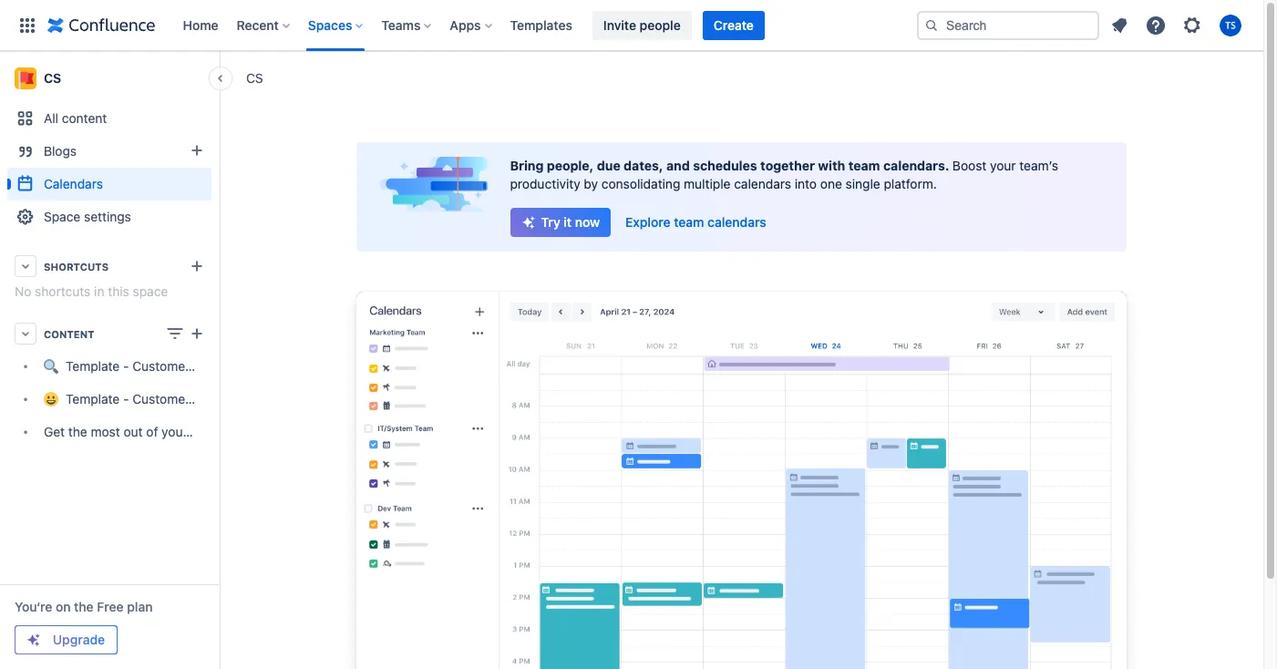 Task type: vqa. For each thing, say whether or not it's contained in the screenshot.
left 'or'
no



Task type: locate. For each thing, give the bounding box(es) containing it.
into
[[795, 176, 817, 192]]

template for template - customer impact assessment
[[66, 359, 120, 374]]

1 vertical spatial template
[[66, 392, 120, 407]]

0 vertical spatial calendars
[[734, 176, 792, 192]]

now
[[575, 214, 600, 230]]

calendars inside "link"
[[708, 214, 767, 230]]

1 horizontal spatial team
[[674, 214, 704, 230]]

template for template - customer journey mapping
[[66, 392, 120, 407]]

1 vertical spatial customer
[[133, 392, 190, 407]]

teams button
[[376, 10, 439, 40]]

Search field
[[917, 10, 1100, 40]]

1 - from the top
[[123, 359, 129, 374]]

customer up template - customer journey mapping link
[[133, 359, 190, 374]]

content button
[[7, 317, 212, 350]]

customer down 'template - customer impact assessment' link
[[133, 392, 190, 407]]

0 vertical spatial template
[[66, 359, 120, 374]]

0 horizontal spatial team
[[191, 424, 220, 440]]

blogs
[[44, 143, 77, 159]]

you're
[[15, 599, 52, 615]]

this
[[108, 284, 129, 299]]

2 vertical spatial team
[[191, 424, 220, 440]]

content
[[62, 110, 107, 126]]

the
[[68, 424, 87, 440], [74, 599, 94, 615]]

1 horizontal spatial space
[[224, 424, 259, 440]]

calendars.
[[884, 158, 950, 173]]

your right "of"
[[162, 424, 188, 440]]

cs inside space element
[[44, 70, 61, 86]]

- for template - customer journey mapping
[[123, 392, 129, 407]]

space settings
[[44, 209, 131, 224]]

the right get
[[68, 424, 87, 440]]

your inside boost your team's productivity by consolidating multiple calendars into one single platform.
[[990, 158, 1016, 173]]

cs link
[[7, 60, 212, 97], [246, 69, 263, 87]]

- inside 'template - customer impact assessment' link
[[123, 359, 129, 374]]

2 template from the top
[[66, 392, 120, 407]]

space
[[133, 284, 168, 299], [224, 424, 259, 440]]

0 vertical spatial space
[[133, 284, 168, 299]]

customer
[[133, 359, 190, 374], [133, 392, 190, 407]]

assessment
[[237, 359, 307, 374]]

2 horizontal spatial team
[[849, 158, 881, 173]]

mapping
[[241, 392, 292, 407]]

confluence image
[[47, 14, 155, 36], [47, 14, 155, 36]]

multiple
[[684, 176, 731, 192]]

team inside tree
[[191, 424, 220, 440]]

calendars
[[734, 176, 792, 192], [708, 214, 767, 230]]

space inside tree
[[224, 424, 259, 440]]

settings
[[84, 209, 131, 224]]

team calendar image image
[[345, 288, 1138, 669]]

together
[[761, 158, 815, 173]]

teams
[[382, 17, 421, 32]]

1 vertical spatial -
[[123, 392, 129, 407]]

team up the single
[[849, 158, 881, 173]]

shortcuts button
[[7, 250, 212, 283]]

invite people
[[604, 17, 681, 32]]

and
[[667, 158, 690, 173]]

0 horizontal spatial cs link
[[7, 60, 212, 97]]

template down content dropdown button
[[66, 359, 120, 374]]

on
[[56, 599, 71, 615]]

create a page image
[[186, 323, 208, 345]]

team's
[[1020, 158, 1059, 173]]

impact
[[193, 359, 234, 374]]

create
[[714, 17, 754, 32]]

0 vertical spatial -
[[123, 359, 129, 374]]

dates,
[[624, 158, 664, 173]]

template up most
[[66, 392, 120, 407]]

template - customer impact assessment
[[66, 359, 307, 374]]

calendars down together
[[734, 176, 792, 192]]

global element
[[11, 0, 914, 51]]

0 vertical spatial your
[[990, 158, 1016, 173]]

try it now link
[[510, 208, 611, 237]]

of
[[146, 424, 158, 440]]

cs up all
[[44, 70, 61, 86]]

- down content dropdown button
[[123, 359, 129, 374]]

2 customer from the top
[[133, 392, 190, 407]]

1 vertical spatial your
[[162, 424, 188, 440]]

1 vertical spatial team
[[674, 214, 704, 230]]

space right this
[[133, 284, 168, 299]]

team right explore on the top
[[674, 214, 704, 230]]

0 vertical spatial customer
[[133, 359, 190, 374]]

space down mapping
[[224, 424, 259, 440]]

0 horizontal spatial cs
[[44, 70, 61, 86]]

calendars down multiple
[[708, 214, 767, 230]]

recent
[[237, 17, 279, 32]]

cs link down recent
[[246, 69, 263, 87]]

boost your team's productivity by consolidating multiple calendars into one single platform.
[[510, 158, 1059, 192]]

try it now
[[541, 214, 600, 230]]

banner containing home
[[0, 0, 1264, 51]]

- inside template - customer journey mapping link
[[123, 392, 129, 407]]

appswitcher icon image
[[16, 14, 38, 36]]

change view image
[[164, 323, 186, 345]]

team inside "link"
[[674, 214, 704, 230]]

explore team calendars link
[[615, 208, 778, 237]]

tree
[[7, 350, 307, 449]]

template - customer journey mapping link
[[7, 383, 292, 416]]

1 template from the top
[[66, 359, 120, 374]]

1 customer from the top
[[133, 359, 190, 374]]

-
[[123, 359, 129, 374], [123, 392, 129, 407]]

0 horizontal spatial your
[[162, 424, 188, 440]]

cs link up all content link
[[7, 60, 212, 97]]

productivity
[[510, 176, 581, 192]]

1 horizontal spatial your
[[990, 158, 1016, 173]]

1 horizontal spatial cs link
[[246, 69, 263, 87]]

your
[[990, 158, 1016, 173], [162, 424, 188, 440]]

create link
[[703, 10, 765, 40]]

template - customer journey mapping
[[66, 392, 292, 407]]

your inside space element
[[162, 424, 188, 440]]

home link
[[177, 10, 224, 40]]

- up out
[[123, 392, 129, 407]]

banner
[[0, 0, 1264, 51]]

explore
[[626, 214, 671, 230]]

boost
[[953, 158, 987, 173]]

with
[[818, 158, 846, 173]]

team down journey at the left
[[191, 424, 220, 440]]

team
[[849, 158, 881, 173], [674, 214, 704, 230], [191, 424, 220, 440]]

template
[[66, 359, 120, 374], [66, 392, 120, 407]]

2 - from the top
[[123, 392, 129, 407]]

cs
[[246, 70, 263, 85], [44, 70, 61, 86]]

the right 'on'
[[74, 599, 94, 615]]

cs down recent
[[246, 70, 263, 85]]

1 vertical spatial calendars
[[708, 214, 767, 230]]

journey
[[193, 392, 237, 407]]

content
[[44, 328, 94, 340]]

bring people, due dates, and schedules together with team calendars.
[[510, 158, 953, 173]]

your right boost
[[990, 158, 1016, 173]]

1 vertical spatial space
[[224, 424, 259, 440]]

all content link
[[7, 102, 212, 135]]

customer for impact
[[133, 359, 190, 374]]

templates
[[510, 17, 573, 32]]

tree containing template - customer impact assessment
[[7, 350, 307, 449]]



Task type: describe. For each thing, give the bounding box(es) containing it.
most
[[91, 424, 120, 440]]

space element
[[0, 51, 307, 669]]

get the most out of your team space
[[44, 424, 259, 440]]

all content
[[44, 110, 107, 126]]

customer for journey
[[133, 392, 190, 407]]

create a blog image
[[186, 140, 208, 161]]

people
[[640, 17, 681, 32]]

template - customer impact assessment link
[[7, 350, 307, 383]]

blogs link
[[7, 135, 212, 168]]

0 vertical spatial team
[[849, 158, 881, 173]]

bring
[[510, 158, 544, 173]]

settings icon image
[[1182, 14, 1204, 36]]

invite
[[604, 17, 637, 32]]

get
[[44, 424, 65, 440]]

search image
[[925, 18, 939, 32]]

space settings link
[[7, 201, 212, 233]]

people,
[[547, 158, 594, 173]]

spaces
[[308, 17, 352, 32]]

calendars link
[[7, 168, 212, 201]]

0 vertical spatial the
[[68, 424, 87, 440]]

explore team calendars
[[626, 214, 767, 230]]

platform.
[[884, 176, 937, 192]]

all
[[44, 110, 58, 126]]

you're on the free plan
[[15, 599, 153, 615]]

spaces button
[[303, 10, 371, 40]]

home
[[183, 17, 218, 32]]

one
[[821, 176, 843, 192]]

1 vertical spatial the
[[74, 599, 94, 615]]

it
[[564, 214, 572, 230]]

- for template - customer impact assessment
[[123, 359, 129, 374]]

premium image
[[26, 633, 41, 648]]

tree inside space element
[[7, 350, 307, 449]]

help icon image
[[1145, 14, 1167, 36]]

shortcuts
[[44, 260, 109, 272]]

apps button
[[445, 10, 499, 40]]

by
[[584, 176, 598, 192]]

space
[[44, 209, 81, 224]]

your profile and preferences image
[[1220, 14, 1242, 36]]

try
[[541, 214, 561, 230]]

single
[[846, 176, 881, 192]]

calendars
[[44, 176, 103, 192]]

1 horizontal spatial cs
[[246, 70, 263, 85]]

add shortcut image
[[186, 255, 208, 277]]

no
[[15, 284, 31, 299]]

upgrade button
[[16, 627, 117, 654]]

templates link
[[505, 10, 578, 40]]

get the most out of your team space link
[[7, 416, 259, 449]]

calendars inside boost your team's productivity by consolidating multiple calendars into one single platform.
[[734, 176, 792, 192]]

upgrade
[[53, 632, 105, 648]]

due
[[597, 158, 621, 173]]

shortcuts
[[35, 284, 91, 299]]

0 horizontal spatial space
[[133, 284, 168, 299]]

invite people button
[[593, 10, 692, 40]]

apps
[[450, 17, 481, 32]]

out
[[124, 424, 143, 440]]

consolidating
[[602, 176, 681, 192]]

no shortcuts in this space
[[15, 284, 168, 299]]

plan
[[127, 599, 153, 615]]

free
[[97, 599, 124, 615]]

schedules
[[693, 158, 758, 173]]

recent button
[[231, 10, 297, 40]]

notification icon image
[[1109, 14, 1131, 36]]

in
[[94, 284, 104, 299]]



